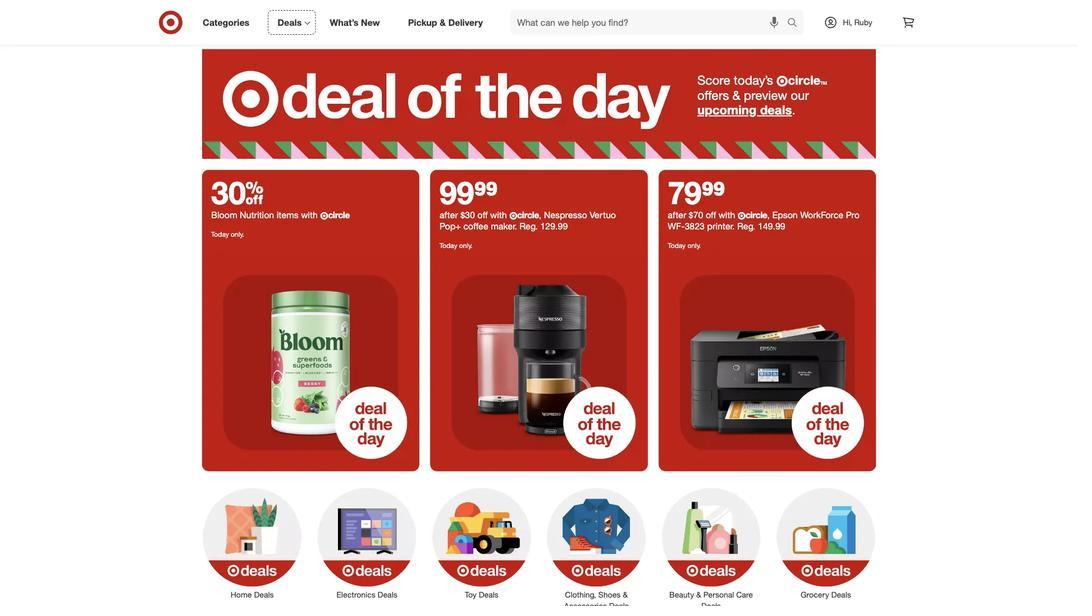 Task type: vqa. For each thing, say whether or not it's contained in the screenshot.
third 99 from left
yes



Task type: locate. For each thing, give the bounding box(es) containing it.
0 horizontal spatial off
[[478, 210, 488, 221]]

2 horizontal spatial only.
[[688, 241, 701, 250]]

ruby
[[855, 17, 873, 27]]

items
[[277, 210, 299, 221]]

0 horizontal spatial ,
[[539, 210, 542, 221]]

target image
[[470, 8, 506, 45]]

deals inside toy deals link
[[479, 590, 499, 600]]

99 for 79
[[702, 173, 726, 212]]

reg. left 149.99
[[738, 221, 756, 232]]

off right $30
[[478, 210, 488, 221]]

after
[[440, 210, 458, 221], [668, 210, 687, 221]]

only.
[[231, 230, 244, 239], [459, 241, 473, 250], [688, 241, 701, 250]]

today down wf-
[[668, 241, 686, 250]]

2 horizontal spatial today
[[668, 241, 686, 250]]

circle up 149.99
[[746, 210, 768, 221]]

score
[[698, 72, 731, 88]]

today's
[[734, 72, 774, 88]]

circle for bloom nutrition items with
[[328, 210, 350, 221]]

after up wf-
[[668, 210, 687, 221]]

1 with from the left
[[301, 210, 318, 221]]

deals down personal
[[702, 601, 721, 607]]

with right items
[[301, 210, 318, 221]]

offers
[[698, 87, 729, 103]]

2 horizontal spatial &
[[733, 87, 741, 103]]

circle right items
[[328, 210, 350, 221]]

circle left nespresso
[[517, 210, 539, 221]]

1 horizontal spatial only.
[[459, 241, 473, 250]]

nutrition
[[240, 210, 274, 221]]

1 horizontal spatial &
[[697, 590, 702, 600]]

2 vertical spatial &
[[697, 590, 702, 600]]

electronics deals link
[[310, 486, 425, 601]]

99 up pop+ coffee
[[440, 173, 475, 212]]

reg.
[[520, 221, 538, 232], [738, 221, 756, 232]]

delivery
[[449, 17, 483, 28]]

, up 129.99
[[539, 210, 542, 221]]

0 horizontal spatial reg.
[[520, 221, 538, 232]]

2 horizontal spatial with
[[719, 210, 736, 221]]

3823
[[685, 221, 705, 232]]

1 after from the left
[[440, 210, 458, 221]]

99 up printer. in the top of the page
[[702, 173, 726, 212]]

reg. right maker.
[[520, 221, 538, 232]]

1 reg. from the left
[[520, 221, 538, 232]]

& right beauty
[[697, 590, 702, 600]]

2 99 from the left
[[475, 173, 498, 212]]

, up 149.99
[[768, 210, 770, 221]]

deals left what's at top
[[278, 17, 302, 28]]

1 horizontal spatial today
[[440, 241, 458, 250]]

1 99 from the left
[[440, 173, 475, 212]]

today
[[211, 230, 229, 239], [440, 241, 458, 250], [668, 241, 686, 250]]

new
[[361, 17, 380, 28]]

today down bloom
[[211, 230, 229, 239]]

& inside beauty & personal care deals
[[697, 590, 702, 600]]

1 vertical spatial &
[[733, 87, 741, 103]]

129.99
[[541, 221, 568, 232]]

today only. down bloom
[[211, 230, 244, 239]]

& right offers
[[733, 87, 741, 103]]

workforce
[[801, 210, 844, 221]]

0 horizontal spatial &
[[440, 17, 446, 28]]

1 horizontal spatial off
[[706, 210, 717, 221]]

3 with from the left
[[719, 210, 736, 221]]

after for 99
[[440, 210, 458, 221]]

1 horizontal spatial ,
[[768, 210, 770, 221]]

99
[[440, 173, 475, 212], [475, 173, 498, 212], [702, 173, 726, 212]]

deals inside electronics deals link
[[378, 590, 398, 600]]

2 off from the left
[[706, 210, 717, 221]]

off right $70
[[706, 210, 717, 221]]

2 reg. from the left
[[738, 221, 756, 232]]

deals right grocery
[[832, 590, 852, 600]]

with up maker.
[[491, 210, 507, 221]]

target deal of the day image
[[202, 49, 877, 159], [659, 254, 877, 472], [202, 254, 420, 472], [431, 254, 648, 472]]

off
[[478, 210, 488, 221], [706, 210, 717, 221]]

after up pop+ coffee
[[440, 210, 458, 221]]

2 horizontal spatial today only.
[[668, 241, 701, 250]]

home deals link
[[195, 486, 310, 601]]

circle up .
[[788, 72, 821, 88]]

0 horizontal spatial with
[[301, 210, 318, 221]]

today only. down wf-
[[668, 241, 701, 250]]

beauty & personal care deals link
[[654, 486, 769, 607]]

maker.
[[491, 221, 517, 232]]

99 up maker.
[[475, 173, 498, 212]]

grocery
[[801, 590, 830, 600]]

2 with from the left
[[491, 210, 507, 221]]

today only. for 79 99
[[668, 241, 701, 250]]

0 vertical spatial &
[[440, 17, 446, 28]]

1 off from the left
[[478, 210, 488, 221]]

only. down pop+ coffee
[[459, 241, 473, 250]]

1 horizontal spatial with
[[491, 210, 507, 221]]

off for 99
[[478, 210, 488, 221]]

2 , from the left
[[768, 210, 770, 221]]

0 horizontal spatial after
[[440, 210, 458, 221]]

target deal of the day image for after $30 off with
[[431, 254, 648, 472]]

& right pickup
[[440, 17, 446, 28]]

with for 79
[[719, 210, 736, 221]]

& for personal
[[697, 590, 702, 600]]

1 horizontal spatial today only.
[[440, 241, 473, 250]]

$30
[[461, 210, 475, 221]]

deals inside the grocery deals link
[[832, 590, 852, 600]]

today only. down pop+ coffee
[[440, 241, 473, 250]]

,
[[539, 210, 542, 221], [768, 210, 770, 221]]

target deal of the day image for after $70 off with
[[659, 254, 877, 472]]

& inside score today's ◎ circle tm offers & preview our upcoming deals .
[[733, 87, 741, 103]]

deals
[[278, 17, 302, 28], [254, 590, 274, 600], [378, 590, 398, 600], [479, 590, 499, 600], [832, 590, 852, 600], [702, 601, 721, 607]]

deals link
[[268, 10, 316, 35]]

target deal of the day image for bloom nutrition items with
[[202, 254, 420, 472]]

, inside the , epson workforce pro wf-3823 printer. reg. 149.99
[[768, 210, 770, 221]]

deals inside home deals link
[[254, 590, 274, 600]]

3 99 from the left
[[702, 173, 726, 212]]

off for 79
[[706, 210, 717, 221]]

only. down bloom
[[231, 230, 244, 239]]

deals right toy
[[479, 590, 499, 600]]

today only.
[[211, 230, 244, 239], [440, 241, 473, 250], [668, 241, 701, 250]]

1 horizontal spatial reg.
[[738, 221, 756, 232]]

only. down 3823
[[688, 241, 701, 250]]

home deals
[[231, 590, 274, 600]]

deals for home deals
[[254, 590, 274, 600]]

deals for electronics deals
[[378, 590, 398, 600]]

search button
[[783, 10, 810, 37]]

toy deals link
[[425, 486, 539, 601]]

reg. inside the , epson workforce pro wf-3823 printer. reg. 149.99
[[738, 221, 756, 232]]

circle for after $30 off with
[[517, 210, 539, 221]]

What can we help you find? suggestions appear below search field
[[511, 10, 791, 35]]

deals right home
[[254, 590, 274, 600]]

preview
[[744, 87, 788, 103]]

with up printer. in the top of the page
[[719, 210, 736, 221]]

1 , from the left
[[539, 210, 542, 221]]

categories
[[203, 17, 250, 28]]

only. for 79
[[688, 241, 701, 250]]

vertuo
[[590, 210, 616, 221]]

$70
[[689, 210, 704, 221]]

today down pop+ coffee
[[440, 241, 458, 250]]

2 after from the left
[[668, 210, 687, 221]]

1 horizontal spatial after
[[668, 210, 687, 221]]

deals right "electronics"
[[378, 590, 398, 600]]

with
[[301, 210, 318, 221], [491, 210, 507, 221], [719, 210, 736, 221]]

, inside , nespresso vertuo pop+ coffee maker. reg. 129.99
[[539, 210, 542, 221]]

hi, ruby
[[844, 17, 873, 27]]

&
[[440, 17, 446, 28], [733, 87, 741, 103], [697, 590, 702, 600]]

circle
[[788, 72, 821, 88], [328, 210, 350, 221], [517, 210, 539, 221], [746, 210, 768, 221]]

, nespresso vertuo pop+ coffee maker. reg. 129.99
[[440, 210, 616, 232]]

bloom
[[211, 210, 237, 221]]



Task type: describe. For each thing, give the bounding box(es) containing it.
search
[[783, 18, 810, 29]]

wf-
[[668, 221, 685, 232]]

0 horizontal spatial today
[[211, 230, 229, 239]]

79
[[668, 173, 702, 212]]

only. for 99
[[459, 241, 473, 250]]

score today's ◎ circle tm offers & preview our upcoming deals .
[[698, 72, 828, 118]]

beauty
[[670, 590, 695, 600]]

after $70 off with
[[668, 210, 738, 221]]

, epson workforce pro wf-3823 printer. reg. 149.99
[[668, 210, 860, 232]]

30
[[211, 173, 264, 212]]

what's new link
[[320, 10, 394, 35]]

today only. for 99 99
[[440, 241, 473, 250]]

today for 99
[[440, 241, 458, 250]]

what's
[[330, 17, 359, 28]]

79 99
[[668, 173, 726, 212]]

upcoming
[[698, 102, 757, 118]]

pro
[[846, 210, 860, 221]]

after for 79
[[668, 210, 687, 221]]

, for 99 99
[[539, 210, 542, 221]]

tm
[[821, 80, 828, 86]]

care
[[737, 590, 753, 600]]

pickup & delivery
[[408, 17, 483, 28]]

toy
[[465, 590, 477, 600]]

pickup & delivery link
[[399, 10, 497, 35]]

after $30 off with
[[440, 210, 510, 221]]

categories link
[[193, 10, 264, 35]]

◎
[[777, 75, 788, 87]]

reg. inside , nespresso vertuo pop+ coffee maker. reg. 129.99
[[520, 221, 538, 232]]

0 horizontal spatial only.
[[231, 230, 244, 239]]

today for 79
[[668, 241, 686, 250]]

grocery deals link
[[769, 486, 884, 601]]

our
[[791, 87, 810, 103]]

home
[[231, 590, 252, 600]]

circle inside score today's ◎ circle tm offers & preview our upcoming deals .
[[788, 72, 821, 88]]

epson
[[773, 210, 798, 221]]

printer.
[[708, 221, 735, 232]]

99 for 99
[[475, 173, 498, 212]]

grocery deals
[[801, 590, 852, 600]]

pop+ coffee
[[440, 221, 489, 232]]

deals
[[761, 102, 792, 118]]

nespresso
[[544, 210, 588, 221]]

& for delivery
[[440, 17, 446, 28]]

99 99
[[440, 173, 498, 212]]

, for 79 99
[[768, 210, 770, 221]]

0 horizontal spatial today only.
[[211, 230, 244, 239]]

deals inside beauty & personal care deals
[[702, 601, 721, 607]]

what's new
[[330, 17, 380, 28]]

electronics
[[337, 590, 376, 600]]

deals for grocery deals
[[832, 590, 852, 600]]

toy deals
[[465, 590, 499, 600]]

hi,
[[844, 17, 853, 27]]

pickup
[[408, 17, 437, 28]]

personal
[[704, 590, 735, 600]]

with for 99
[[491, 210, 507, 221]]

.
[[792, 102, 796, 118]]

electronics deals
[[337, 590, 398, 600]]

beauty & personal care deals
[[670, 590, 753, 607]]

deals for toy deals
[[479, 590, 499, 600]]

bloom nutrition items with
[[211, 210, 320, 221]]

149.99
[[758, 221, 786, 232]]

circle for after $70 off with
[[746, 210, 768, 221]]

deals inside deals 'link'
[[278, 17, 302, 28]]



